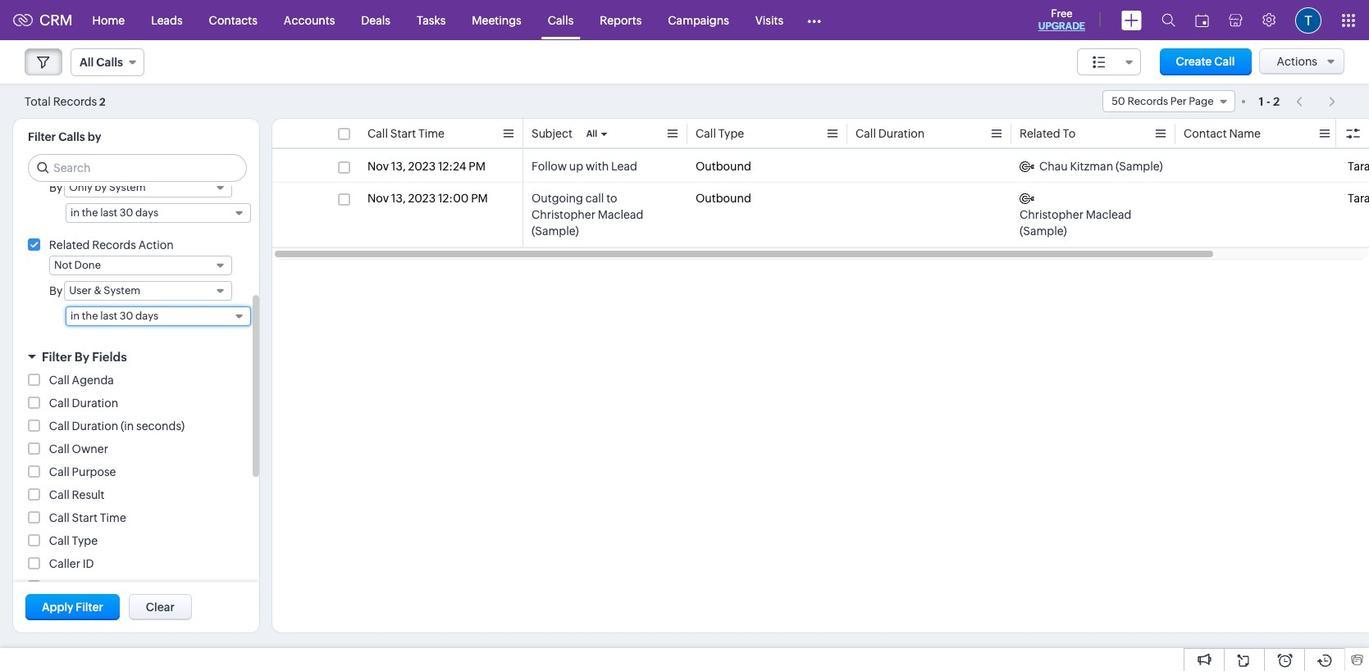 Task type: describe. For each thing, give the bounding box(es) containing it.
create call button
[[1160, 48, 1251, 75]]

0 horizontal spatial start
[[72, 512, 98, 525]]

by inside dropdown button
[[75, 350, 89, 364]]

2 days from the top
[[135, 310, 158, 322]]

1 vertical spatial time
[[100, 512, 126, 525]]

visits
[[755, 14, 783, 27]]

home
[[92, 14, 125, 27]]

outgoing
[[532, 192, 583, 205]]

1 days from the top
[[135, 207, 158, 219]]

system for user & system
[[104, 285, 140, 297]]

related for related to
[[1020, 127, 1060, 140]]

chau
[[1039, 160, 1068, 173]]

christopher maclead (sample)
[[1020, 208, 1132, 238]]

filter for filter by fields
[[42, 350, 72, 364]]

leads link
[[138, 0, 196, 40]]

1 horizontal spatial contact name
[[1184, 127, 1261, 140]]

the for 1st in the last 30 days field from the top of the page
[[82, 207, 98, 219]]

only by system
[[69, 181, 146, 194]]

2023 for 12:24
[[408, 160, 436, 173]]

1
[[1259, 95, 1264, 108]]

meetings
[[472, 14, 521, 27]]

call
[[585, 192, 604, 205]]

free
[[1051, 7, 1073, 20]]

kitzman
[[1070, 160, 1113, 173]]

id
[[83, 558, 94, 571]]

seconds)
[[136, 420, 185, 433]]

calendar image
[[1195, 14, 1209, 27]]

nov for nov 13, 2023 12:24 pm
[[367, 160, 389, 173]]

outbound for outgoing call to christopher maclead (sample)
[[696, 192, 751, 205]]

records for 2
[[53, 95, 97, 108]]

done
[[74, 259, 101, 272]]

row group containing nov 13, 2023 12:24 pm
[[272, 151, 1369, 248]]

actions
[[1277, 55, 1317, 68]]

Search text field
[[29, 155, 246, 181]]

purpose
[[72, 466, 116, 479]]

per
[[1170, 95, 1187, 107]]

2 vertical spatial duration
[[72, 420, 118, 433]]

to
[[606, 192, 617, 205]]

chau kitzman (sample) link
[[1020, 158, 1163, 175]]

campaigns
[[668, 14, 729, 27]]

follow up with lead
[[532, 160, 637, 173]]

0 vertical spatial name
[[1229, 127, 1261, 140]]

13, for nov 13, 2023 12:00 pm
[[391, 192, 406, 205]]

nov 13, 2023 12:24 pm
[[367, 160, 486, 173]]

crm
[[39, 11, 73, 29]]

reports link
[[587, 0, 655, 40]]

contacts
[[209, 14, 257, 27]]

crm link
[[13, 11, 73, 29]]

action
[[138, 239, 174, 252]]

leads
[[151, 14, 183, 27]]

1 vertical spatial duration
[[72, 397, 118, 410]]

by for only by system
[[49, 181, 63, 194]]

1 horizontal spatial call duration
[[856, 127, 925, 140]]

subject
[[532, 127, 572, 140]]

not
[[54, 259, 72, 272]]

apply
[[42, 601, 73, 614]]

&
[[94, 285, 102, 297]]

accounts
[[284, 14, 335, 27]]

not done
[[54, 259, 101, 272]]

apply filter
[[42, 601, 103, 614]]

nov 13, 2023 12:00 pm
[[367, 192, 488, 205]]

page
[[1189, 95, 1214, 107]]

deals link
[[348, 0, 404, 40]]

related to
[[1020, 127, 1076, 140]]

1 vertical spatial name
[[95, 581, 126, 594]]

call 
[[1348, 127, 1369, 140]]

call result
[[49, 489, 105, 502]]

2023 for 12:00
[[408, 192, 436, 205]]

lead
[[611, 160, 637, 173]]

call inside button
[[1214, 55, 1235, 68]]

deals
[[361, 14, 390, 27]]

chau kitzman (sample)
[[1039, 160, 1163, 173]]

in the last 30 days for 2nd in the last 30 days field
[[71, 310, 158, 322]]

2 for total records 2
[[99, 96, 106, 108]]

create menu element
[[1112, 0, 1152, 40]]

profile element
[[1285, 0, 1331, 40]]

caller
[[49, 558, 80, 571]]

contacts link
[[196, 0, 271, 40]]

outgoing call to christopher maclead (sample)
[[532, 192, 643, 238]]

christopher inside outgoing call to christopher maclead (sample)
[[532, 208, 595, 221]]

-
[[1266, 95, 1271, 108]]

all calls
[[80, 56, 123, 69]]

tasks
[[417, 14, 446, 27]]

christopher inside the christopher maclead (sample)
[[1020, 208, 1084, 221]]

0 vertical spatial call type
[[696, 127, 744, 140]]

50 records per page
[[1112, 95, 1214, 107]]

maclead inside outgoing call to christopher maclead (sample)
[[598, 208, 643, 221]]

in for 1st in the last 30 days field from the top of the page
[[71, 207, 80, 219]]

fields
[[92, 350, 127, 364]]

all for all calls
[[80, 56, 94, 69]]

0 horizontal spatial call duration
[[49, 397, 118, 410]]

1 horizontal spatial start
[[390, 127, 416, 140]]

create
[[1176, 55, 1212, 68]]

create call
[[1176, 55, 1235, 68]]

up
[[569, 160, 583, 173]]

filter for filter calls by
[[28, 130, 56, 144]]

12:24
[[438, 160, 466, 173]]

related records action
[[49, 239, 174, 252]]

to
[[1063, 127, 1076, 140]]



Task type: vqa. For each thing, say whether or not it's contained in the screenshot.
right 28,
no



Task type: locate. For each thing, give the bounding box(es) containing it.
2 vertical spatial by
[[75, 350, 89, 364]]

1 last from the top
[[100, 207, 117, 219]]

0 vertical spatial in the last 30 days
[[71, 207, 158, 219]]

2023 left 12:24
[[408, 160, 436, 173]]

User & System field
[[64, 281, 232, 301]]

days down the only by system field at top left
[[135, 207, 158, 219]]

1 tara from the top
[[1348, 160, 1369, 173]]

calls down total records 2
[[58, 130, 85, 144]]

time down the result
[[100, 512, 126, 525]]

2 horizontal spatial calls
[[548, 14, 574, 27]]

0 vertical spatial related
[[1020, 127, 1060, 140]]

in the last 30 days
[[71, 207, 158, 219], [71, 310, 158, 322]]

search element
[[1152, 0, 1185, 40]]

in the last 30 days field down the only by system field at top left
[[66, 203, 251, 223]]

calls left reports link
[[548, 14, 574, 27]]

50
[[1112, 95, 1125, 107]]

create menu image
[[1121, 10, 1142, 30]]

follow
[[532, 160, 567, 173]]

1 horizontal spatial call type
[[696, 127, 744, 140]]

in the last 30 days field down user & system field
[[66, 307, 251, 326]]

0 vertical spatial 30
[[120, 207, 133, 219]]

related left to
[[1020, 127, 1060, 140]]

home link
[[79, 0, 138, 40]]

13, down the nov 13, 2023 12:24 pm
[[391, 192, 406, 205]]

2 in the last 30 days field from the top
[[66, 307, 251, 326]]

1 vertical spatial 2023
[[408, 192, 436, 205]]

name up apply filter button
[[95, 581, 126, 594]]

1 horizontal spatial all
[[586, 129, 597, 139]]

calls down home link
[[96, 56, 123, 69]]

contact down page
[[1184, 127, 1227, 140]]

pm for nov 13, 2023 12:00 pm
[[471, 192, 488, 205]]

2023 left 12:00 in the left top of the page
[[408, 192, 436, 205]]

nov down the nov 13, 2023 12:24 pm
[[367, 192, 389, 205]]

2 in from the top
[[71, 310, 80, 322]]

nov for nov 13, 2023 12:00 pm
[[367, 192, 389, 205]]

1 horizontal spatial contact
[[1184, 127, 1227, 140]]

1 vertical spatial in
[[71, 310, 80, 322]]

(sample) for chau kitzman (sample)
[[1116, 160, 1163, 173]]

time up the nov 13, 2023 12:24 pm
[[418, 127, 445, 140]]

tara for chau kitzman (sample)
[[1348, 160, 1369, 173]]

clear
[[146, 601, 175, 614]]

30 down only by system on the left top
[[120, 207, 133, 219]]

0 horizontal spatial 2
[[99, 96, 106, 108]]

2 christopher from the left
[[1020, 208, 1084, 221]]

type
[[718, 127, 744, 140], [72, 535, 98, 548]]

all for all
[[586, 129, 597, 139]]

1 vertical spatial call duration
[[49, 397, 118, 410]]

1 horizontal spatial christopher
[[1020, 208, 1084, 221]]

1 30 from the top
[[120, 207, 133, 219]]

1 vertical spatial by
[[95, 181, 107, 194]]

1 vertical spatial nov
[[367, 192, 389, 205]]

contact up apply filter button
[[49, 581, 92, 594]]

system inside field
[[104, 285, 140, 297]]

maclead down chau kitzman (sample)
[[1086, 208, 1132, 221]]

campaigns link
[[655, 0, 742, 40]]

Only by System field
[[64, 178, 232, 198]]

0 horizontal spatial call start time
[[49, 512, 126, 525]]

start
[[390, 127, 416, 140], [72, 512, 98, 525]]

by left user
[[49, 285, 63, 298]]

call start time down the result
[[49, 512, 126, 525]]

1 nov from the top
[[367, 160, 389, 173]]

in the last 30 days down only by system on the left top
[[71, 207, 158, 219]]

all up with
[[586, 129, 597, 139]]

(sample) right kitzman
[[1116, 160, 1163, 173]]

(sample) down chau
[[1020, 225, 1067, 238]]

12:00
[[438, 192, 469, 205]]

0 vertical spatial call start time
[[367, 127, 445, 140]]

name down 1
[[1229, 127, 1261, 140]]

related up not
[[49, 239, 90, 252]]

1 in the last 30 days from the top
[[71, 207, 158, 219]]

by
[[88, 130, 101, 144], [95, 181, 107, 194]]

30 for 2nd in the last 30 days field
[[120, 310, 133, 322]]

by right the only
[[95, 181, 107, 194]]

with
[[586, 160, 609, 173]]

1 vertical spatial call type
[[49, 535, 98, 548]]

maclead down to
[[598, 208, 643, 221]]

call owner
[[49, 443, 108, 456]]

filter inside button
[[76, 601, 103, 614]]

1 vertical spatial pm
[[471, 192, 488, 205]]

1 vertical spatial filter
[[42, 350, 72, 364]]

filter by fields button
[[13, 343, 259, 372]]

0 vertical spatial contact
[[1184, 127, 1227, 140]]

christopher down chau
[[1020, 208, 1084, 221]]

1 the from the top
[[82, 207, 98, 219]]

1 horizontal spatial name
[[1229, 127, 1261, 140]]

the down the only
[[82, 207, 98, 219]]

0 vertical spatial duration
[[878, 127, 925, 140]]

last for 2nd in the last 30 days field
[[100, 310, 117, 322]]

1 2023 from the top
[[408, 160, 436, 173]]

in down the only
[[71, 207, 80, 219]]

0 vertical spatial call duration
[[856, 127, 925, 140]]

2 30 from the top
[[120, 310, 133, 322]]

1 vertical spatial call start time
[[49, 512, 126, 525]]

pm for nov 13, 2023 12:24 pm
[[469, 160, 486, 173]]

tara for christopher maclead (sample)
[[1348, 192, 1369, 205]]

(sample) inside the christopher maclead (sample)
[[1020, 225, 1067, 238]]

christopher maclead (sample) link
[[1020, 190, 1167, 240]]

free upgrade
[[1038, 7, 1085, 32]]

0 vertical spatial filter
[[28, 130, 56, 144]]

related
[[1020, 127, 1060, 140], [49, 239, 90, 252]]

nov
[[367, 160, 389, 173], [367, 192, 389, 205]]

All Calls field
[[71, 48, 144, 76]]

outbound for follow up with lead
[[696, 160, 751, 173]]

the for 2nd in the last 30 days field
[[82, 310, 98, 322]]

visits link
[[742, 0, 797, 40]]

upgrade
[[1038, 21, 1085, 32]]

2 right -
[[1273, 95, 1280, 108]]

0 horizontal spatial (sample)
[[532, 225, 579, 238]]

calls inside all calls 'field'
[[96, 56, 123, 69]]

row group
[[272, 151, 1369, 248]]

0 vertical spatial calls
[[548, 14, 574, 27]]

30 for 1st in the last 30 days field from the top of the page
[[120, 207, 133, 219]]

last
[[100, 207, 117, 219], [100, 310, 117, 322]]

0 horizontal spatial type
[[72, 535, 98, 548]]

calls for filter calls by
[[58, 130, 85, 144]]

1 horizontal spatial call start time
[[367, 127, 445, 140]]

2 last from the top
[[100, 310, 117, 322]]

0 vertical spatial contact name
[[1184, 127, 1261, 140]]

1 vertical spatial calls
[[96, 56, 123, 69]]

Not Done field
[[49, 256, 232, 276]]

result
[[72, 489, 105, 502]]

filter up call agenda
[[42, 350, 72, 364]]

0 vertical spatial pm
[[469, 160, 486, 173]]

1 vertical spatial outbound
[[696, 192, 751, 205]]

1 horizontal spatial (sample)
[[1020, 225, 1067, 238]]

0 horizontal spatial name
[[95, 581, 126, 594]]

0 vertical spatial system
[[109, 181, 146, 194]]

pm right 12:24
[[469, 160, 486, 173]]

call
[[1214, 55, 1235, 68], [367, 127, 388, 140], [696, 127, 716, 140], [856, 127, 876, 140], [1348, 127, 1368, 140], [49, 374, 70, 387], [49, 397, 70, 410], [49, 420, 70, 433], [49, 443, 70, 456], [49, 466, 70, 479], [49, 489, 70, 502], [49, 512, 70, 525], [49, 535, 70, 548]]

days down user & system field
[[135, 310, 158, 322]]

1 outbound from the top
[[696, 160, 751, 173]]

by down total records 2
[[88, 130, 101, 144]]

2 in the last 30 days from the top
[[71, 310, 158, 322]]

call type
[[696, 127, 744, 140], [49, 535, 98, 548]]

user & system
[[69, 285, 140, 297]]

filter inside dropdown button
[[42, 350, 72, 364]]

reports
[[600, 14, 642, 27]]

1 horizontal spatial time
[[418, 127, 445, 140]]

1 horizontal spatial 2
[[1273, 95, 1280, 108]]

all
[[80, 56, 94, 69], [586, 129, 597, 139]]

0 vertical spatial tara
[[1348, 160, 1369, 173]]

navigation
[[1288, 89, 1344, 113]]

start up the nov 13, 2023 12:24 pm
[[390, 127, 416, 140]]

contact name down page
[[1184, 127, 1261, 140]]

days
[[135, 207, 158, 219], [135, 310, 158, 322]]

only
[[69, 181, 92, 194]]

1 christopher from the left
[[532, 208, 595, 221]]

records right 50
[[1127, 95, 1168, 107]]

1 in the last 30 days field from the top
[[66, 203, 251, 223]]

2 13, from the top
[[391, 192, 406, 205]]

1 horizontal spatial type
[[718, 127, 744, 140]]

by left the only
[[49, 181, 63, 194]]

christopher
[[532, 208, 595, 221], [1020, 208, 1084, 221]]

user
[[69, 285, 92, 297]]

1 - 2
[[1259, 95, 1280, 108]]

2 maclead from the left
[[1086, 208, 1132, 221]]

contact name down 'id'
[[49, 581, 126, 594]]

records for action
[[92, 239, 136, 252]]

in the last 30 days field
[[66, 203, 251, 223], [66, 307, 251, 326]]

filter right apply
[[76, 601, 103, 614]]

owner
[[72, 443, 108, 456]]

2 horizontal spatial (sample)
[[1116, 160, 1163, 173]]

0 vertical spatial outbound
[[696, 160, 751, 173]]

0 horizontal spatial maclead
[[598, 208, 643, 221]]

caller id
[[49, 558, 94, 571]]

1 vertical spatial last
[[100, 310, 117, 322]]

in for 2nd in the last 30 days field
[[71, 310, 80, 322]]

1 vertical spatial contact name
[[49, 581, 126, 594]]

13, for nov 13, 2023 12:24 pm
[[391, 160, 406, 173]]

outgoing call to christopher maclead (sample) link
[[532, 190, 679, 240]]

2
[[1273, 95, 1280, 108], [99, 96, 106, 108]]

all up total records 2
[[80, 56, 94, 69]]

1 vertical spatial in the last 30 days
[[71, 310, 158, 322]]

outbound
[[696, 160, 751, 173], [696, 192, 751, 205]]

2 2023 from the top
[[408, 192, 436, 205]]

50 Records Per Page field
[[1103, 90, 1235, 112]]

1 in from the top
[[71, 207, 80, 219]]

0 vertical spatial in the last 30 days field
[[66, 203, 251, 223]]

call agenda
[[49, 374, 114, 387]]

1 horizontal spatial calls
[[96, 56, 123, 69]]

time
[[418, 127, 445, 140], [100, 512, 126, 525]]

0 horizontal spatial contact
[[49, 581, 92, 594]]

0 vertical spatial 13,
[[391, 160, 406, 173]]

2 for 1 - 2
[[1273, 95, 1280, 108]]

0 vertical spatial start
[[390, 127, 416, 140]]

0 horizontal spatial time
[[100, 512, 126, 525]]

system right the only
[[109, 181, 146, 194]]

30 down user & system field
[[120, 310, 133, 322]]

2 outbound from the top
[[696, 192, 751, 205]]

1 vertical spatial the
[[82, 310, 98, 322]]

last down only by system on the left top
[[100, 207, 117, 219]]

meetings link
[[459, 0, 535, 40]]

call duration (in seconds)
[[49, 420, 185, 433]]

2 vertical spatial filter
[[76, 601, 103, 614]]

maclead inside the christopher maclead (sample)
[[1086, 208, 1132, 221]]

records for per
[[1127, 95, 1168, 107]]

apply filter button
[[25, 595, 120, 621]]

contact name
[[1184, 127, 1261, 140], [49, 581, 126, 594]]

calls inside calls link
[[548, 14, 574, 27]]

1 vertical spatial 30
[[120, 310, 133, 322]]

total
[[25, 95, 51, 108]]

calls
[[548, 14, 574, 27], [96, 56, 123, 69], [58, 130, 85, 144]]

1 horizontal spatial maclead
[[1086, 208, 1132, 221]]

name
[[1229, 127, 1261, 140], [95, 581, 126, 594]]

all inside 'field'
[[80, 56, 94, 69]]

agenda
[[72, 374, 114, 387]]

1 vertical spatial by
[[49, 285, 63, 298]]

0 vertical spatial in
[[71, 207, 80, 219]]

start down the result
[[72, 512, 98, 525]]

30
[[120, 207, 133, 219], [120, 310, 133, 322]]

pm right 12:00 in the left top of the page
[[471, 192, 488, 205]]

1 vertical spatial type
[[72, 535, 98, 548]]

2 vertical spatial calls
[[58, 130, 85, 144]]

0 vertical spatial last
[[100, 207, 117, 219]]

(sample)
[[1116, 160, 1163, 173], [532, 225, 579, 238], [1020, 225, 1067, 238]]

records
[[53, 95, 97, 108], [1127, 95, 1168, 107], [92, 239, 136, 252]]

filter
[[28, 130, 56, 144], [42, 350, 72, 364], [76, 601, 103, 614]]

by up call agenda
[[75, 350, 89, 364]]

follow up with lead link
[[532, 158, 637, 175]]

tasks link
[[404, 0, 459, 40]]

system for only by system
[[109, 181, 146, 194]]

0 vertical spatial by
[[88, 130, 101, 144]]

0 horizontal spatial call type
[[49, 535, 98, 548]]

2 nov from the top
[[367, 192, 389, 205]]

1 vertical spatial start
[[72, 512, 98, 525]]

2 the from the top
[[82, 310, 98, 322]]

by
[[49, 181, 63, 194], [49, 285, 63, 298], [75, 350, 89, 364]]

13, up nov 13, 2023 12:00 pm
[[391, 160, 406, 173]]

0 vertical spatial time
[[418, 127, 445, 140]]

2 tara from the top
[[1348, 192, 1369, 205]]

0 vertical spatial 2023
[[408, 160, 436, 173]]

records up "filter calls by"
[[53, 95, 97, 108]]

call start time up the nov 13, 2023 12:24 pm
[[367, 127, 445, 140]]

filter by fields
[[42, 350, 127, 364]]

(sample) down the "outgoing"
[[532, 225, 579, 238]]

0 vertical spatial by
[[49, 181, 63, 194]]

0 horizontal spatial calls
[[58, 130, 85, 144]]

related for related records action
[[49, 239, 90, 252]]

0 vertical spatial days
[[135, 207, 158, 219]]

calls for all calls
[[96, 56, 123, 69]]

in down user
[[71, 310, 80, 322]]

2023
[[408, 160, 436, 173], [408, 192, 436, 205]]

total records 2
[[25, 95, 106, 108]]

by inside field
[[95, 181, 107, 194]]

in the last 30 days down user & system on the left top of page
[[71, 310, 158, 322]]

records inside field
[[1127, 95, 1168, 107]]

profile image
[[1295, 7, 1322, 33]]

the
[[82, 207, 98, 219], [82, 310, 98, 322]]

records up done
[[92, 239, 136, 252]]

0 horizontal spatial contact name
[[49, 581, 126, 594]]

system right &
[[104, 285, 140, 297]]

0 horizontal spatial christopher
[[532, 208, 595, 221]]

filter calls by
[[28, 130, 101, 144]]

2 down the all calls
[[99, 96, 106, 108]]

2 inside total records 2
[[99, 96, 106, 108]]

0 horizontal spatial related
[[49, 239, 90, 252]]

maclead
[[598, 208, 643, 221], [1086, 208, 1132, 221]]

0 horizontal spatial all
[[80, 56, 94, 69]]

1 maclead from the left
[[598, 208, 643, 221]]

1 vertical spatial system
[[104, 285, 140, 297]]

last for 1st in the last 30 days field from the top of the page
[[100, 207, 117, 219]]

None field
[[1077, 48, 1141, 75]]

1 vertical spatial days
[[135, 310, 158, 322]]

1 vertical spatial tara
[[1348, 192, 1369, 205]]

0 vertical spatial the
[[82, 207, 98, 219]]

0 vertical spatial all
[[80, 56, 94, 69]]

(in
[[121, 420, 134, 433]]

in the last 30 days for 1st in the last 30 days field from the top of the page
[[71, 207, 158, 219]]

1 vertical spatial all
[[586, 129, 597, 139]]

accounts link
[[271, 0, 348, 40]]

search image
[[1162, 13, 1175, 27]]

calls link
[[535, 0, 587, 40]]

nov up nov 13, 2023 12:00 pm
[[367, 160, 389, 173]]

(sample) for christopher maclead (sample)
[[1020, 225, 1067, 238]]

1 vertical spatial 13,
[[391, 192, 406, 205]]

0 vertical spatial type
[[718, 127, 744, 140]]

the down &
[[82, 310, 98, 322]]

system inside field
[[109, 181, 146, 194]]

in
[[71, 207, 80, 219], [71, 310, 80, 322]]

(sample) inside outgoing call to christopher maclead (sample)
[[532, 225, 579, 238]]

filter down total at the top
[[28, 130, 56, 144]]

0 vertical spatial nov
[[367, 160, 389, 173]]

call duration
[[856, 127, 925, 140], [49, 397, 118, 410]]

by for user & system
[[49, 285, 63, 298]]

last down user & system on the left top of page
[[100, 310, 117, 322]]

1 vertical spatial contact
[[49, 581, 92, 594]]

system
[[109, 181, 146, 194], [104, 285, 140, 297]]

christopher down the "outgoing"
[[532, 208, 595, 221]]

Other Modules field
[[797, 7, 832, 33]]

1 13, from the top
[[391, 160, 406, 173]]

1 vertical spatial related
[[49, 239, 90, 252]]

1 vertical spatial in the last 30 days field
[[66, 307, 251, 326]]

call purpose
[[49, 466, 116, 479]]

1 horizontal spatial related
[[1020, 127, 1060, 140]]

size image
[[1092, 55, 1106, 70]]



